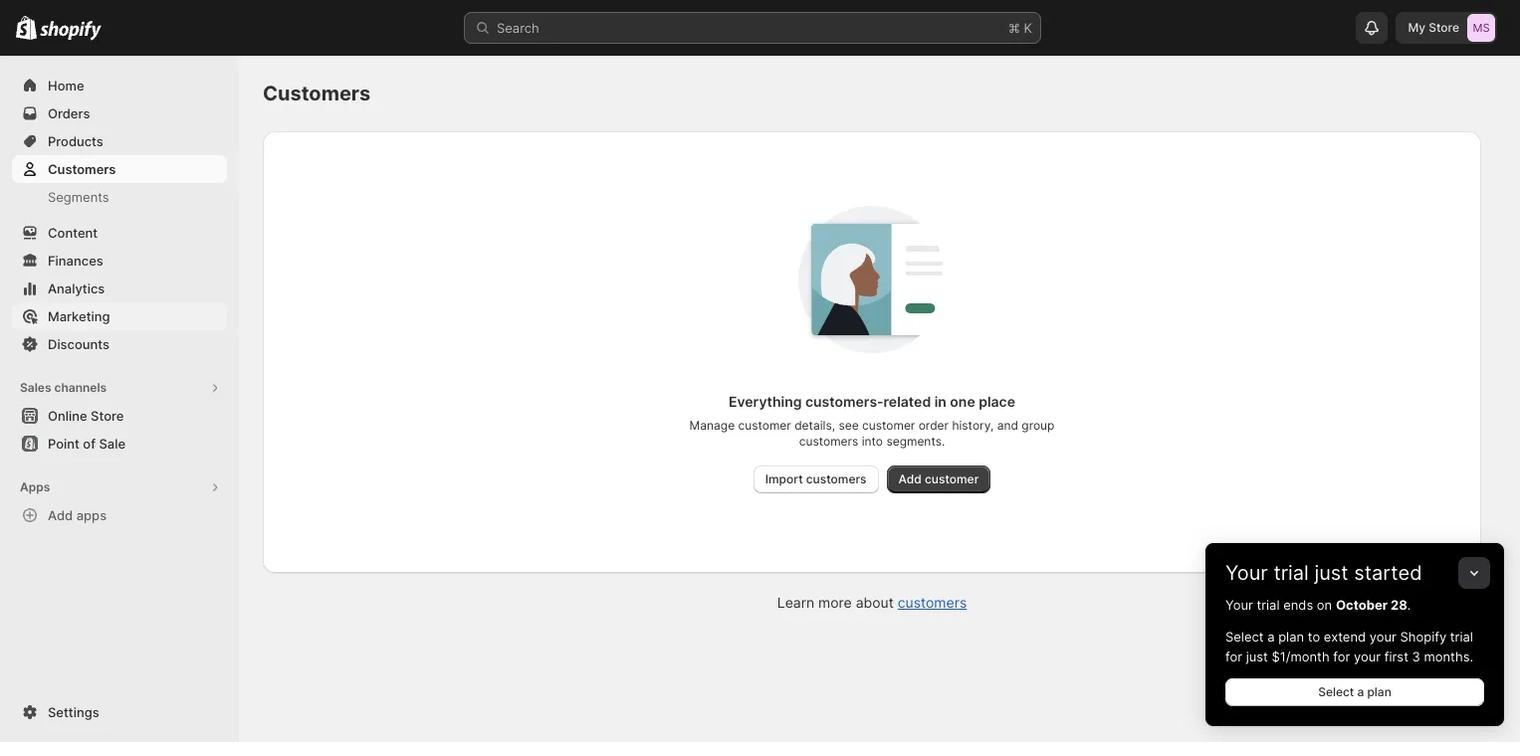 Task type: describe. For each thing, give the bounding box(es) containing it.
your for your trial just started
[[1226, 562, 1268, 586]]

store for my store
[[1429, 20, 1460, 35]]

content link
[[12, 219, 227, 247]]

october
[[1336, 597, 1388, 613]]

everything customers-related in one place manage customer details, see customer order history, and group customers into segments.
[[690, 393, 1055, 449]]

first
[[1385, 649, 1409, 665]]

home link
[[12, 72, 227, 100]]

sales
[[20, 380, 51, 395]]

customers-
[[806, 393, 884, 410]]

1 vertical spatial your
[[1354, 649, 1381, 665]]

k
[[1024, 20, 1033, 36]]

marketing
[[48, 309, 110, 325]]

details,
[[795, 418, 836, 433]]

online store
[[48, 408, 124, 424]]

your for your trial ends on october 28 .
[[1226, 597, 1253, 613]]

point
[[48, 436, 80, 452]]

trial inside select a plan to extend your shopify trial for just $1/month for your first 3 months.
[[1451, 629, 1474, 645]]

point of sale
[[48, 436, 126, 452]]

discounts
[[48, 337, 110, 352]]

home
[[48, 78, 84, 94]]

see
[[839, 418, 859, 433]]

content
[[48, 225, 98, 241]]

customers inside the everything customers-related in one place manage customer details, see customer order history, and group customers into segments.
[[799, 434, 859, 449]]

just inside select a plan to extend your shopify trial for just $1/month for your first 3 months.
[[1246, 649, 1268, 665]]

started
[[1354, 562, 1422, 586]]

place
[[979, 393, 1016, 410]]

0 horizontal spatial customer
[[738, 418, 791, 433]]

history,
[[952, 418, 994, 433]]

into
[[862, 434, 883, 449]]

settings
[[48, 705, 99, 721]]

trial for ends
[[1257, 597, 1280, 613]]

.
[[1408, 597, 1411, 613]]

your trial just started element
[[1206, 595, 1505, 727]]

my store image
[[1468, 14, 1496, 42]]

your trial ends on october 28 .
[[1226, 597, 1411, 613]]

related
[[884, 393, 931, 410]]

add apps
[[48, 508, 107, 524]]

import customers button
[[753, 466, 879, 494]]

plan for select a plan
[[1368, 685, 1392, 700]]

more
[[819, 594, 852, 611]]

your trial just started button
[[1206, 544, 1505, 586]]

products link
[[12, 127, 227, 155]]

channels
[[54, 380, 107, 395]]

and
[[997, 418, 1019, 433]]

a for select a plan to extend your shopify trial for just $1/month for your first 3 months.
[[1268, 629, 1275, 645]]

select for select a plan to extend your shopify trial for just $1/month for your first 3 months.
[[1226, 629, 1264, 645]]

select a plan to extend your shopify trial for just $1/month for your first 3 months.
[[1226, 629, 1474, 665]]

orders
[[48, 106, 90, 121]]

online store link
[[12, 402, 227, 430]]

finances link
[[12, 247, 227, 275]]

apps button
[[12, 474, 227, 502]]

trial for just
[[1274, 562, 1309, 586]]

import
[[765, 472, 803, 487]]

0 horizontal spatial shopify image
[[16, 16, 37, 40]]

learn more about customers
[[777, 594, 967, 611]]

orders link
[[12, 100, 227, 127]]

$1/month
[[1272, 649, 1330, 665]]

1 horizontal spatial customer
[[862, 418, 915, 433]]

analytics link
[[12, 275, 227, 303]]

search
[[497, 20, 539, 36]]

group
[[1022, 418, 1055, 433]]

order
[[919, 418, 949, 433]]

2 vertical spatial customers
[[898, 594, 967, 611]]

add apps button
[[12, 502, 227, 530]]

customer inside add customer link
[[925, 472, 979, 487]]

apps
[[20, 480, 50, 495]]

your trial just started
[[1226, 562, 1422, 586]]

28
[[1391, 597, 1408, 613]]

shopify
[[1401, 629, 1447, 645]]



Task type: vqa. For each thing, say whether or not it's contained in the screenshot.
text field
no



Task type: locate. For each thing, give the bounding box(es) containing it.
just inside dropdown button
[[1315, 562, 1349, 586]]

a
[[1268, 629, 1275, 645], [1358, 685, 1364, 700]]

customers
[[263, 82, 371, 106], [48, 161, 116, 177]]

0 vertical spatial customers
[[799, 434, 859, 449]]

point of sale link
[[12, 430, 227, 458]]

of
[[83, 436, 96, 452]]

apps
[[76, 508, 107, 524]]

1 horizontal spatial plan
[[1368, 685, 1392, 700]]

select
[[1226, 629, 1264, 645], [1319, 685, 1354, 700]]

just
[[1315, 562, 1349, 586], [1246, 649, 1268, 665]]

customer up into
[[862, 418, 915, 433]]

discounts link
[[12, 331, 227, 358]]

⌘ k
[[1009, 20, 1033, 36]]

customers inside "button"
[[806, 472, 867, 487]]

1 vertical spatial just
[[1246, 649, 1268, 665]]

store for online store
[[91, 408, 124, 424]]

1 horizontal spatial for
[[1334, 649, 1351, 665]]

your
[[1370, 629, 1397, 645], [1354, 649, 1381, 665]]

settings link
[[12, 699, 227, 727]]

3
[[1412, 649, 1421, 665]]

select for select a plan
[[1319, 685, 1354, 700]]

online
[[48, 408, 87, 424]]

add customer
[[899, 472, 979, 487]]

about
[[856, 594, 894, 611]]

1 vertical spatial your
[[1226, 597, 1253, 613]]

your left first
[[1354, 649, 1381, 665]]

customers link
[[898, 594, 967, 611]]

customers down details,
[[799, 434, 859, 449]]

add inside add apps button
[[48, 508, 73, 524]]

one
[[950, 393, 976, 410]]

your inside dropdown button
[[1226, 562, 1268, 586]]

plan inside select a plan link
[[1368, 685, 1392, 700]]

in
[[935, 393, 947, 410]]

trial up ends
[[1274, 562, 1309, 586]]

select a plan
[[1319, 685, 1392, 700]]

1 vertical spatial a
[[1358, 685, 1364, 700]]

customer down 'everything'
[[738, 418, 791, 433]]

for down extend
[[1334, 649, 1351, 665]]

segments
[[48, 189, 109, 205]]

everything
[[729, 393, 802, 410]]

1 vertical spatial select
[[1319, 685, 1354, 700]]

0 vertical spatial your
[[1370, 629, 1397, 645]]

your
[[1226, 562, 1268, 586], [1226, 597, 1253, 613]]

plan for select a plan to extend your shopify trial for just $1/month for your first 3 months.
[[1279, 629, 1305, 645]]

2 your from the top
[[1226, 597, 1253, 613]]

0 horizontal spatial just
[[1246, 649, 1268, 665]]

1 vertical spatial plan
[[1368, 685, 1392, 700]]

trial inside dropdown button
[[1274, 562, 1309, 586]]

store
[[1429, 20, 1460, 35], [91, 408, 124, 424]]

select inside select a plan to extend your shopify trial for just $1/month for your first 3 months.
[[1226, 629, 1264, 645]]

customers right about in the bottom right of the page
[[898, 594, 967, 611]]

a inside select a plan to extend your shopify trial for just $1/month for your first 3 months.
[[1268, 629, 1275, 645]]

sales channels button
[[12, 374, 227, 402]]

add left apps
[[48, 508, 73, 524]]

1 vertical spatial add
[[48, 508, 73, 524]]

0 vertical spatial trial
[[1274, 562, 1309, 586]]

store inside button
[[91, 408, 124, 424]]

0 horizontal spatial customers
[[48, 161, 116, 177]]

a down select a plan to extend your shopify trial for just $1/month for your first 3 months.
[[1358, 685, 1364, 700]]

trial up months. at bottom right
[[1451, 629, 1474, 645]]

add down segments. at the right of page
[[899, 472, 922, 487]]

1 horizontal spatial a
[[1358, 685, 1364, 700]]

1 vertical spatial customers
[[806, 472, 867, 487]]

0 vertical spatial your
[[1226, 562, 1268, 586]]

products
[[48, 133, 103, 149]]

customers
[[799, 434, 859, 449], [806, 472, 867, 487], [898, 594, 967, 611]]

segments.
[[887, 434, 945, 449]]

just up on
[[1315, 562, 1349, 586]]

manage
[[690, 418, 735, 433]]

select left to
[[1226, 629, 1264, 645]]

add for add customer
[[899, 472, 922, 487]]

0 horizontal spatial select
[[1226, 629, 1264, 645]]

plan
[[1279, 629, 1305, 645], [1368, 685, 1392, 700]]

months.
[[1424, 649, 1474, 665]]

just left $1/month
[[1246, 649, 1268, 665]]

on
[[1317, 597, 1333, 613]]

trial left ends
[[1257, 597, 1280, 613]]

0 horizontal spatial a
[[1268, 629, 1275, 645]]

sale
[[99, 436, 126, 452]]

1 horizontal spatial shopify image
[[40, 21, 102, 41]]

customer down segments. at the right of page
[[925, 472, 979, 487]]

finances
[[48, 253, 103, 269]]

1 horizontal spatial add
[[899, 472, 922, 487]]

plan down first
[[1368, 685, 1392, 700]]

0 vertical spatial just
[[1315, 562, 1349, 586]]

add for add apps
[[48, 508, 73, 524]]

sales channels
[[20, 380, 107, 395]]

0 vertical spatial select
[[1226, 629, 1264, 645]]

2 horizontal spatial customer
[[925, 472, 979, 487]]

0 horizontal spatial plan
[[1279, 629, 1305, 645]]

1 vertical spatial trial
[[1257, 597, 1280, 613]]

for
[[1226, 649, 1243, 665], [1334, 649, 1351, 665]]

shopify image
[[16, 16, 37, 40], [40, 21, 102, 41]]

1 your from the top
[[1226, 562, 1268, 586]]

marketing link
[[12, 303, 227, 331]]

1 horizontal spatial select
[[1319, 685, 1354, 700]]

import customers
[[765, 472, 867, 487]]

your inside "element"
[[1226, 597, 1253, 613]]

a for select a plan
[[1358, 685, 1364, 700]]

1 vertical spatial customers
[[48, 161, 116, 177]]

0 vertical spatial plan
[[1279, 629, 1305, 645]]

1 horizontal spatial just
[[1315, 562, 1349, 586]]

plan inside select a plan to extend your shopify trial for just $1/month for your first 3 months.
[[1279, 629, 1305, 645]]

1 for from the left
[[1226, 649, 1243, 665]]

analytics
[[48, 281, 105, 297]]

segments link
[[12, 183, 227, 211]]

customer
[[738, 418, 791, 433], [862, 418, 915, 433], [925, 472, 979, 487]]

my
[[1408, 20, 1426, 35]]

store right my
[[1429, 20, 1460, 35]]

select a plan link
[[1226, 679, 1485, 707]]

my store
[[1408, 20, 1460, 35]]

1 horizontal spatial customers
[[263, 82, 371, 106]]

your up first
[[1370, 629, 1397, 645]]

0 vertical spatial customers
[[263, 82, 371, 106]]

0 horizontal spatial add
[[48, 508, 73, 524]]

for left $1/month
[[1226, 649, 1243, 665]]

0 vertical spatial store
[[1429, 20, 1460, 35]]

your left ends
[[1226, 597, 1253, 613]]

2 vertical spatial trial
[[1451, 629, 1474, 645]]

ends
[[1284, 597, 1314, 613]]

1 horizontal spatial store
[[1429, 20, 1460, 35]]

plan up $1/month
[[1279, 629, 1305, 645]]

⌘
[[1009, 20, 1021, 36]]

learn
[[777, 594, 815, 611]]

1 vertical spatial store
[[91, 408, 124, 424]]

add inside add customer link
[[899, 472, 922, 487]]

add customer link
[[887, 466, 991, 494]]

to
[[1308, 629, 1321, 645]]

customers link
[[12, 155, 227, 183]]

2 for from the left
[[1334, 649, 1351, 665]]

online store button
[[0, 402, 239, 430]]

select down select a plan to extend your shopify trial for just $1/month for your first 3 months.
[[1319, 685, 1354, 700]]

0 horizontal spatial for
[[1226, 649, 1243, 665]]

0 horizontal spatial store
[[91, 408, 124, 424]]

store up sale
[[91, 408, 124, 424]]

customers down into
[[806, 472, 867, 487]]

0 vertical spatial a
[[1268, 629, 1275, 645]]

trial
[[1274, 562, 1309, 586], [1257, 597, 1280, 613], [1451, 629, 1474, 645]]

add
[[899, 472, 922, 487], [48, 508, 73, 524]]

extend
[[1324, 629, 1366, 645]]

your up "your trial ends on october 28 ."
[[1226, 562, 1268, 586]]

a up $1/month
[[1268, 629, 1275, 645]]

select inside select a plan link
[[1319, 685, 1354, 700]]

point of sale button
[[0, 430, 239, 458]]

0 vertical spatial add
[[899, 472, 922, 487]]



